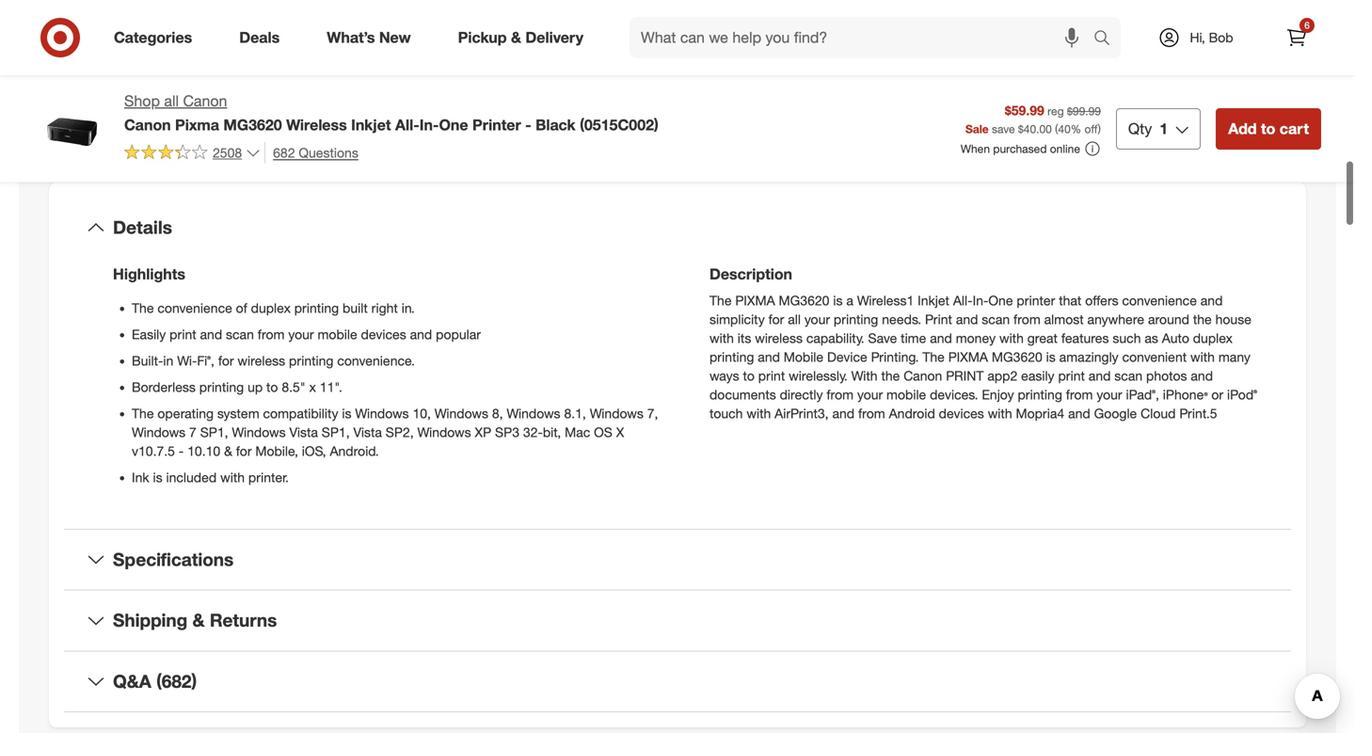 Task type: describe. For each thing, give the bounding box(es) containing it.
printer
[[473, 116, 521, 134]]

printing up easily print and scan from your mobile devices and popular
[[294, 300, 339, 317]]

$59.99 reg $99.99 sale save $ 40.00 ( 40 % off )
[[966, 102, 1101, 136]]

cloud
[[1141, 406, 1176, 422]]

and left mobile
[[758, 349, 780, 366]]

off
[[1085, 122, 1098, 136]]

categories link
[[98, 17, 216, 58]]

ink is included with printer.
[[132, 470, 289, 486]]

0 vertical spatial mobile
[[318, 327, 357, 343]]

airprint3,
[[775, 406, 829, 422]]

1 horizontal spatial the
[[1194, 311, 1212, 328]]

x
[[309, 379, 316, 396]]

sale
[[966, 122, 989, 136]]

7,
[[647, 406, 658, 422]]

search
[[1085, 30, 1131, 49]]

the inside the operating system compatibility is windows 10, windows 8, windows 8.1, windows 7, windows 7 sp1, windows vista sp1, vista sp2, windows xp sp3 32-bit, mac os x v10.7.5 - 10.10 & for mobile, ios, android.
[[132, 406, 154, 422]]

description the pixma mg3620 is a wireless1 inkjet all-in-one printer that offers convenience and simplicity for all your printing needs. print and scan from almost anywhere around the house with its wireless capability. save time and money with great features such as auto duplex printing and mobile device printing. the pixma mg3620 is amazingly convenient with many ways to print wirelessly. with the canon print app2 easily print and scan photos and documents directly from your mobile devices. enjoy printing from your ipad®, iphone® or ipod® touch with airprint3, and from android devices with mopria4 and google cloud print.5
[[710, 265, 1258, 422]]

new
[[379, 28, 411, 47]]

printing up ways
[[710, 349, 754, 366]]

- inside shop all canon canon pixma mg3620 wireless inkjet all-in-one printer - black (0515c002)
[[525, 116, 532, 134]]

built-in wi-fi®, for wireless printing convenience.
[[132, 353, 415, 369]]

sp3
[[495, 424, 520, 441]]

$59.99
[[1005, 102, 1045, 119]]

save
[[992, 122, 1015, 136]]

more
[[322, 65, 356, 84]]

all inside shop all canon canon pixma mg3620 wireless inkjet all-in-one printer - black (0515c002)
[[164, 92, 179, 110]]

money
[[956, 330, 996, 347]]

0 vertical spatial devices
[[361, 327, 406, 343]]

pickup & delivery link
[[442, 17, 607, 58]]

11".
[[320, 379, 343, 396]]

mopria4
[[1016, 406, 1065, 422]]

hi, bob
[[1190, 29, 1234, 46]]

windows up mobile,
[[232, 424, 286, 441]]

a
[[847, 293, 854, 309]]

many
[[1219, 349, 1251, 366]]

your up google
[[1097, 387, 1123, 403]]

40.00
[[1024, 122, 1052, 136]]

ink
[[132, 470, 149, 486]]

print
[[946, 368, 984, 384]]

one for printer
[[989, 293, 1014, 309]]

2 horizontal spatial print
[[1059, 368, 1085, 384]]

6
[[1305, 19, 1310, 31]]

32-
[[523, 424, 543, 441]]

q&a (682)
[[113, 671, 197, 692]]

and left google
[[1069, 406, 1091, 422]]

shop
[[124, 92, 160, 110]]

& inside the operating system compatibility is windows 10, windows 8, windows 8.1, windows 7, windows 7 sp1, windows vista sp1, vista sp2, windows xp sp3 32-bit, mac os x v10.7.5 - 10.10 & for mobile, ios, android.
[[224, 443, 232, 460]]

mg3620 inside shop all canon canon pixma mg3620 wireless inkjet all-in-one printer - black (0515c002)
[[224, 116, 282, 134]]

printer.
[[248, 470, 289, 486]]

operating
[[158, 406, 214, 422]]

convenience inside description the pixma mg3620 is a wireless1 inkjet all-in-one printer that offers convenience and simplicity for all your printing needs. print and scan from almost anywhere around the house with its wireless capability. save time and money with great features such as auto duplex printing and mobile device printing. the pixma mg3620 is amazingly convenient with many ways to print wirelessly. with the canon print app2 easily print and scan photos and documents directly from your mobile devices. enjoy printing from your ipad®, iphone® or ipod® touch with airprint3, and from android devices with mopria4 and google cloud print.5
[[1123, 293, 1197, 309]]

pickup
[[458, 28, 507, 47]]

google
[[1094, 406, 1137, 422]]

hi,
[[1190, 29, 1206, 46]]

ways
[[710, 368, 740, 384]]

bob
[[1209, 29, 1234, 46]]

mac
[[565, 424, 591, 441]]

ipad®,
[[1126, 387, 1160, 403]]

wireless1
[[857, 293, 914, 309]]

wi-
[[177, 353, 197, 369]]

details
[[113, 217, 172, 238]]

app2
[[988, 368, 1018, 384]]

questions
[[299, 144, 359, 161]]

android
[[889, 406, 936, 422]]

details button
[[64, 198, 1292, 258]]

or
[[1212, 387, 1224, 403]]

add to cart button
[[1217, 108, 1322, 150]]

show more images button
[[267, 54, 422, 95]]

& for returns
[[193, 610, 205, 631]]

auto
[[1162, 330, 1190, 347]]

and up house
[[1201, 293, 1223, 309]]

& for delivery
[[511, 28, 522, 47]]

(682)
[[156, 671, 197, 692]]

and down print at top right
[[930, 330, 953, 347]]

What can we help you find? suggestions appear below search field
[[630, 17, 1099, 58]]

)
[[1098, 122, 1101, 136]]

all inside description the pixma mg3620 is a wireless1 inkjet all-in-one printer that offers convenience and simplicity for all your printing needs. print and scan from almost anywhere around the house with its wireless capability. save time and money with great features such as auto duplex printing and mobile device printing. the pixma mg3620 is amazingly convenient with many ways to print wirelessly. with the canon print app2 easily print and scan photos and documents directly from your mobile devices. enjoy printing from your ipad®, iphone® or ipod® touch with airprint3, and from android devices with mopria4 and google cloud print.5
[[788, 311, 801, 328]]

included
[[166, 470, 217, 486]]

devices inside description the pixma mg3620 is a wireless1 inkjet all-in-one printer that offers convenience and simplicity for all your printing needs. print and scan from almost anywhere around the house with its wireless capability. save time and money with great features such as auto duplex printing and mobile device printing. the pixma mg3620 is amazingly convenient with many ways to print wirelessly. with the canon print app2 easily print and scan photos and documents directly from your mobile devices. enjoy printing from your ipad®, iphone® or ipod® touch with airprint3, and from android devices with mopria4 and google cloud print.5
[[939, 406, 985, 422]]

mobile
[[784, 349, 824, 366]]

canon pixma mg3620 wireless inkjet all-in-one printer - black (0515c002), 6 of 15 image
[[352, 0, 655, 39]]

os
[[594, 424, 613, 441]]

$
[[1019, 122, 1024, 136]]

from down the convenience of duplex printing built right in.
[[258, 327, 285, 343]]

add to cart
[[1229, 119, 1310, 138]]

6 link
[[1277, 17, 1318, 58]]

image gallery element
[[34, 0, 655, 95]]

(0515c002)
[[580, 116, 659, 134]]

10,
[[413, 406, 431, 422]]

1 sp1, from the left
[[200, 424, 228, 441]]

with down enjoy
[[988, 406, 1013, 422]]

image of canon pixma mg3620 wireless inkjet all-in-one printer - black (0515c002) image
[[34, 90, 109, 166]]

8.5"
[[282, 379, 306, 396]]

borderless printing up to 8.5" x 11".
[[132, 379, 343, 396]]

2 horizontal spatial scan
[[1115, 368, 1143, 384]]

show
[[280, 65, 318, 84]]

printing down fi®,
[[199, 379, 244, 396]]

your down with
[[858, 387, 883, 403]]

ios,
[[302, 443, 326, 460]]

windows up x on the bottom left of the page
[[590, 406, 644, 422]]

online
[[1050, 142, 1081, 156]]

1 vertical spatial pixma
[[949, 349, 989, 366]]

2 sp1, from the left
[[322, 424, 350, 441]]

print
[[925, 311, 953, 328]]

with left the great
[[1000, 330, 1024, 347]]

built-
[[132, 353, 163, 369]]

capability.
[[807, 330, 865, 347]]

easily
[[132, 327, 166, 343]]

great
[[1028, 330, 1058, 347]]

with down documents
[[747, 406, 771, 422]]

show more images
[[280, 65, 409, 84]]

purchased
[[994, 142, 1047, 156]]

search button
[[1085, 17, 1131, 62]]

almost
[[1045, 311, 1084, 328]]

and down in.
[[410, 327, 432, 343]]

printing down a
[[834, 311, 879, 328]]

its
[[738, 330, 752, 347]]



Task type: locate. For each thing, give the bounding box(es) containing it.
scan up ipad®,
[[1115, 368, 1143, 384]]

0 vertical spatial one
[[439, 116, 468, 134]]

black
[[536, 116, 576, 134]]

- left black on the left of the page
[[525, 116, 532, 134]]

pixma
[[175, 116, 219, 134]]

your up 'capability.'
[[805, 311, 830, 328]]

all- down images
[[395, 116, 420, 134]]

built
[[343, 300, 368, 317]]

ipod®
[[1228, 387, 1258, 403]]

1 horizontal spatial devices
[[939, 406, 985, 422]]

0 horizontal spatial wireless
[[238, 353, 285, 369]]

is down the great
[[1047, 349, 1056, 366]]

0 horizontal spatial in-
[[420, 116, 439, 134]]

advertisement region
[[700, 0, 1322, 59]]

duplex inside description the pixma mg3620 is a wireless1 inkjet all-in-one printer that offers convenience and simplicity for all your printing needs. print and scan from almost anywhere around the house with its wireless capability. save time and money with great features such as auto duplex printing and mobile device printing. the pixma mg3620 is amazingly convenient with many ways to print wirelessly. with the canon print app2 easily print and scan photos and documents directly from your mobile devices. enjoy printing from your ipad®, iphone® or ipod® touch with airprint3, and from android devices with mopria4 and google cloud print.5
[[1194, 330, 1233, 347]]

2 horizontal spatial for
[[769, 311, 785, 328]]

the down borderless on the bottom left of page
[[132, 406, 154, 422]]

1 vertical spatial one
[[989, 293, 1014, 309]]

1 horizontal spatial &
[[224, 443, 232, 460]]

is left a
[[833, 293, 843, 309]]

- inside the operating system compatibility is windows 10, windows 8, windows 8.1, windows 7, windows 7 sp1, windows vista sp1, vista sp2, windows xp sp3 32-bit, mac os x v10.7.5 - 10.10 & for mobile, ios, android.
[[179, 443, 184, 460]]

0 horizontal spatial canon
[[124, 116, 171, 134]]

from down amazingly at the top right
[[1066, 387, 1093, 403]]

inkjet up questions
[[351, 116, 391, 134]]

bit,
[[543, 424, 561, 441]]

1 vertical spatial for
[[218, 353, 234, 369]]

printing up mopria4 at bottom
[[1018, 387, 1063, 403]]

vista down compatibility
[[289, 424, 318, 441]]

is inside the operating system compatibility is windows 10, windows 8, windows 8.1, windows 7, windows 7 sp1, windows vista sp1, vista sp2, windows xp sp3 32-bit, mac os x v10.7.5 - 10.10 & for mobile, ios, android.
[[342, 406, 352, 422]]

for inside the operating system compatibility is windows 10, windows 8, windows 8.1, windows 7, windows 7 sp1, windows vista sp1, vista sp2, windows xp sp3 32-bit, mac os x v10.7.5 - 10.10 & for mobile, ios, android.
[[236, 443, 252, 460]]

right
[[372, 300, 398, 317]]

documents
[[710, 387, 776, 403]]

mobile up android
[[887, 387, 927, 403]]

1 vertical spatial all-
[[954, 293, 973, 309]]

- left '10.10'
[[179, 443, 184, 460]]

0 vertical spatial all
[[164, 92, 179, 110]]

1 horizontal spatial to
[[743, 368, 755, 384]]

0 horizontal spatial all
[[164, 92, 179, 110]]

1 vertical spatial mobile
[[887, 387, 927, 403]]

the down 'time'
[[923, 349, 945, 366]]

7
[[189, 424, 197, 441]]

all right shop
[[164, 92, 179, 110]]

1 horizontal spatial scan
[[982, 311, 1010, 328]]

devices.
[[930, 387, 979, 403]]

when purchased online
[[961, 142, 1081, 156]]

1 vertical spatial inkjet
[[918, 293, 950, 309]]

printing
[[294, 300, 339, 317], [834, 311, 879, 328], [710, 349, 754, 366], [289, 353, 334, 369], [199, 379, 244, 396], [1018, 387, 1063, 403]]

1 horizontal spatial one
[[989, 293, 1014, 309]]

canon pixma mg3620 wireless inkjet all-in-one printer - black (0515c002), 5 of 15 image
[[34, 0, 337, 39]]

2 vertical spatial canon
[[904, 368, 943, 384]]

sp1, up 'android.'
[[322, 424, 350, 441]]

mg3620
[[224, 116, 282, 134], [779, 293, 830, 309], [992, 349, 1043, 366]]

1 vertical spatial in-
[[973, 293, 989, 309]]

all-
[[395, 116, 420, 134], [954, 293, 973, 309]]

your
[[805, 311, 830, 328], [288, 327, 314, 343], [858, 387, 883, 403], [1097, 387, 1123, 403]]

all- for wireless
[[395, 116, 420, 134]]

is down 11".
[[342, 406, 352, 422]]

from down with
[[859, 406, 886, 422]]

0 horizontal spatial to
[[266, 379, 278, 396]]

wireless up mobile
[[755, 330, 803, 347]]

q&a
[[113, 671, 151, 692]]

0 horizontal spatial for
[[218, 353, 234, 369]]

in- for printer
[[420, 116, 439, 134]]

0 vertical spatial in-
[[420, 116, 439, 134]]

0 horizontal spatial mobile
[[318, 327, 357, 343]]

device
[[828, 349, 868, 366]]

print up wi- at the left of the page
[[170, 327, 196, 343]]

0 vertical spatial pixma
[[736, 293, 775, 309]]

0 vertical spatial for
[[769, 311, 785, 328]]

2 vista from the left
[[353, 424, 382, 441]]

1 horizontal spatial convenience
[[1123, 293, 1197, 309]]

1 horizontal spatial in-
[[973, 293, 989, 309]]

wireless up the up
[[238, 353, 285, 369]]

canon down 'printing.'
[[904, 368, 943, 384]]

specifications
[[113, 549, 234, 570]]

from down printer at the top of the page
[[1014, 311, 1041, 328]]

enjoy
[[982, 387, 1014, 403]]

features
[[1062, 330, 1109, 347]]

2 horizontal spatial canon
[[904, 368, 943, 384]]

x
[[616, 424, 624, 441]]

1 vertical spatial mg3620
[[779, 293, 830, 309]]

shipping & returns button
[[64, 591, 1292, 651]]

qty
[[1129, 119, 1153, 138]]

0 vertical spatial all-
[[395, 116, 420, 134]]

1 horizontal spatial mobile
[[887, 387, 927, 403]]

duplex
[[251, 300, 291, 317], [1194, 330, 1233, 347]]

the left house
[[1194, 311, 1212, 328]]

to inside button
[[1262, 119, 1276, 138]]

images
[[361, 65, 409, 84]]

pixma
[[736, 293, 775, 309], [949, 349, 989, 366]]

0 horizontal spatial mg3620
[[224, 116, 282, 134]]

inkjet up print at top right
[[918, 293, 950, 309]]

all
[[164, 92, 179, 110], [788, 311, 801, 328]]

when
[[961, 142, 990, 156]]

convenience up the around
[[1123, 293, 1197, 309]]

0 vertical spatial -
[[525, 116, 532, 134]]

0 horizontal spatial inkjet
[[351, 116, 391, 134]]

1 horizontal spatial pixma
[[949, 349, 989, 366]]

mg3620 up 2508
[[224, 116, 282, 134]]

0 horizontal spatial scan
[[226, 327, 254, 343]]

& left the returns
[[193, 610, 205, 631]]

is right ink
[[153, 470, 163, 486]]

1 horizontal spatial all-
[[954, 293, 973, 309]]

sp1, right 7
[[200, 424, 228, 441]]

to up documents
[[743, 368, 755, 384]]

the operating system compatibility is windows 10, windows 8, windows 8.1, windows 7, windows 7 sp1, windows vista sp1, vista sp2, windows xp sp3 32-bit, mac os x v10.7.5 - 10.10 & for mobile, ios, android.
[[132, 406, 658, 460]]

in- for printer
[[973, 293, 989, 309]]

one left printer at the top of the page
[[989, 293, 1014, 309]]

1 vertical spatial all
[[788, 311, 801, 328]]

1 horizontal spatial print
[[759, 368, 785, 384]]

0 vertical spatial inkjet
[[351, 116, 391, 134]]

0 horizontal spatial the
[[882, 368, 900, 384]]

windows up xp
[[435, 406, 489, 422]]

1 horizontal spatial for
[[236, 443, 252, 460]]

0 horizontal spatial sp1,
[[200, 424, 228, 441]]

8,
[[492, 406, 503, 422]]

convenient
[[1123, 349, 1187, 366]]

1 horizontal spatial wireless
[[755, 330, 803, 347]]

offers
[[1086, 293, 1119, 309]]

mg3620 up app2 at the right bottom
[[992, 349, 1043, 366]]

what's new
[[327, 28, 411, 47]]

mobile down built
[[318, 327, 357, 343]]

all- inside description the pixma mg3620 is a wireless1 inkjet all-in-one printer that offers convenience and simplicity for all your printing needs. print and scan from almost anywhere around the house with its wireless capability. save time and money with great features such as auto duplex printing and mobile device printing. the pixma mg3620 is amazingly convenient with many ways to print wirelessly. with the canon print app2 easily print and scan photos and documents directly from your mobile devices. enjoy printing from your ipad®, iphone® or ipod® touch with airprint3, and from android devices with mopria4 and google cloud print.5
[[954, 293, 973, 309]]

duplex right 'of'
[[251, 300, 291, 317]]

android.
[[330, 443, 379, 460]]

sp1,
[[200, 424, 228, 441], [322, 424, 350, 441]]

canon up pixma
[[183, 92, 227, 110]]

0 horizontal spatial one
[[439, 116, 468, 134]]

2508
[[213, 144, 242, 161]]

mobile,
[[255, 443, 298, 460]]

amazingly
[[1060, 349, 1119, 366]]

with
[[710, 330, 734, 347], [1000, 330, 1024, 347], [1191, 349, 1215, 366], [747, 406, 771, 422], [988, 406, 1013, 422], [220, 470, 245, 486]]

shipping & returns
[[113, 610, 277, 631]]

0 horizontal spatial all-
[[395, 116, 420, 134]]

& inside dropdown button
[[193, 610, 205, 631]]

2508 link
[[124, 142, 261, 165]]

touch
[[710, 406, 743, 422]]

10.10
[[187, 443, 220, 460]]

in- inside description the pixma mg3620 is a wireless1 inkjet all-in-one printer that offers convenience and simplicity for all your printing needs. print and scan from almost anywhere around the house with its wireless capability. save time and money with great features such as auto duplex printing and mobile device printing. the pixma mg3620 is amazingly convenient with many ways to print wirelessly. with the canon print app2 easily print and scan photos and documents directly from your mobile devices. enjoy printing from your ipad®, iphone® or ipod® touch with airprint3, and from android devices with mopria4 and google cloud print.5
[[973, 293, 989, 309]]

1 vertical spatial duplex
[[1194, 330, 1233, 347]]

1 horizontal spatial duplex
[[1194, 330, 1233, 347]]

and right airprint3,
[[833, 406, 855, 422]]

0 horizontal spatial vista
[[289, 424, 318, 441]]

needs.
[[882, 311, 922, 328]]

1 vertical spatial wireless
[[238, 353, 285, 369]]

1 horizontal spatial inkjet
[[918, 293, 950, 309]]

your up the built-in wi-fi®, for wireless printing convenience.
[[288, 327, 314, 343]]

for right simplicity
[[769, 311, 785, 328]]

inkjet for wireless1
[[918, 293, 950, 309]]

in- left printer
[[420, 116, 439, 134]]

the up the easily
[[132, 300, 154, 317]]

0 horizontal spatial devices
[[361, 327, 406, 343]]

0 vertical spatial the
[[1194, 311, 1212, 328]]

inkjet
[[351, 116, 391, 134], [918, 293, 950, 309]]

and up the money
[[956, 311, 979, 328]]

for inside description the pixma mg3620 is a wireless1 inkjet all-in-one printer that offers convenience and simplicity for all your printing needs. print and scan from almost anywhere around the house with its wireless capability. save time and money with great features such as auto duplex printing and mobile device printing. the pixma mg3620 is amazingly convenient with many ways to print wirelessly. with the canon print app2 easily print and scan photos and documents directly from your mobile devices. enjoy printing from your ipad®, iphone® or ipod® touch with airprint3, and from android devices with mopria4 and google cloud print.5
[[769, 311, 785, 328]]

around
[[1149, 311, 1190, 328]]

1 vertical spatial &
[[224, 443, 232, 460]]

one inside description the pixma mg3620 is a wireless1 inkjet all-in-one printer that offers convenience and simplicity for all your printing needs. print and scan from almost anywhere around the house with its wireless capability. save time and money with great features such as auto duplex printing and mobile device printing. the pixma mg3620 is amazingly convenient with many ways to print wirelessly. with the canon print app2 easily print and scan photos and documents directly from your mobile devices. enjoy printing from your ipad®, iphone® or ipod® touch with airprint3, and from android devices with mopria4 and google cloud print.5
[[989, 293, 1014, 309]]

duplex down house
[[1194, 330, 1233, 347]]

to right the up
[[266, 379, 278, 396]]

the up simplicity
[[710, 293, 732, 309]]

with left many
[[1191, 349, 1215, 366]]

one for printer
[[439, 116, 468, 134]]

0 horizontal spatial convenience
[[158, 300, 232, 317]]

and
[[1201, 293, 1223, 309], [956, 311, 979, 328], [200, 327, 222, 343], [410, 327, 432, 343], [930, 330, 953, 347], [758, 349, 780, 366], [1089, 368, 1111, 384], [1191, 368, 1214, 384], [833, 406, 855, 422], [1069, 406, 1091, 422]]

categories
[[114, 28, 192, 47]]

for left mobile,
[[236, 443, 252, 460]]

one inside shop all canon canon pixma mg3620 wireless inkjet all-in-one printer - black (0515c002)
[[439, 116, 468, 134]]

xp
[[475, 424, 492, 441]]

1 horizontal spatial all
[[788, 311, 801, 328]]

add
[[1229, 119, 1257, 138]]

windows up v10.7.5
[[132, 424, 186, 441]]

2 vertical spatial mg3620
[[992, 349, 1043, 366]]

1
[[1160, 119, 1169, 138]]

0 vertical spatial duplex
[[251, 300, 291, 317]]

2 horizontal spatial mg3620
[[992, 349, 1043, 366]]

1 horizontal spatial vista
[[353, 424, 382, 441]]

to inside description the pixma mg3620 is a wireless1 inkjet all-in-one printer that offers convenience and simplicity for all your printing needs. print and scan from almost anywhere around the house with its wireless capability. save time and money with great features such as auto duplex printing and mobile device printing. the pixma mg3620 is amazingly convenient with many ways to print wirelessly. with the canon print app2 easily print and scan photos and documents directly from your mobile devices. enjoy printing from your ipad®, iphone® or ipod® touch with airprint3, and from android devices with mopria4 and google cloud print.5
[[743, 368, 755, 384]]

windows down 10,
[[418, 424, 471, 441]]

such
[[1113, 330, 1141, 347]]

inkjet for wireless
[[351, 116, 391, 134]]

in.
[[402, 300, 415, 317]]

devices down right
[[361, 327, 406, 343]]

0 horizontal spatial duplex
[[251, 300, 291, 317]]

anywhere
[[1088, 311, 1145, 328]]

wirelessly.
[[789, 368, 848, 384]]

and up or
[[1191, 368, 1214, 384]]

easily
[[1022, 368, 1055, 384]]

scan down 'of'
[[226, 327, 254, 343]]

0 horizontal spatial -
[[179, 443, 184, 460]]

all- inside shop all canon canon pixma mg3620 wireless inkjet all-in-one printer - black (0515c002)
[[395, 116, 420, 134]]

0 horizontal spatial print
[[170, 327, 196, 343]]

sp2,
[[386, 424, 414, 441]]

1 vertical spatial canon
[[124, 116, 171, 134]]

wireless inside description the pixma mg3620 is a wireless1 inkjet all-in-one printer that offers convenience and simplicity for all your printing needs. print and scan from almost anywhere around the house with its wireless capability. save time and money with great features such as auto duplex printing and mobile device printing. the pixma mg3620 is amazingly convenient with many ways to print wirelessly. with the canon print app2 easily print and scan photos and documents directly from your mobile devices. enjoy printing from your ipad®, iphone® or ipod® touch with airprint3, and from android devices with mopria4 and google cloud print.5
[[755, 330, 803, 347]]

the down 'printing.'
[[882, 368, 900, 384]]

printing up x
[[289, 353, 334, 369]]

%
[[1071, 122, 1082, 136]]

2 horizontal spatial to
[[1262, 119, 1276, 138]]

2 horizontal spatial &
[[511, 28, 522, 47]]

canon inside description the pixma mg3620 is a wireless1 inkjet all-in-one printer that offers convenience and simplicity for all your printing needs. print and scan from almost anywhere around the house with its wireless capability. save time and money with great features such as auto duplex printing and mobile device printing. the pixma mg3620 is amazingly convenient with many ways to print wirelessly. with the canon print app2 easily print and scan photos and documents directly from your mobile devices. enjoy printing from your ipad®, iphone® or ipod® touch with airprint3, and from android devices with mopria4 and google cloud print.5
[[904, 368, 943, 384]]

convenience left 'of'
[[158, 300, 232, 317]]

0 horizontal spatial pixma
[[736, 293, 775, 309]]

pixma up print
[[949, 349, 989, 366]]

deals
[[239, 28, 280, 47]]

print down amazingly at the top right
[[1059, 368, 1085, 384]]

one left printer
[[439, 116, 468, 134]]

in-
[[420, 116, 439, 134], [973, 293, 989, 309]]

scan up the money
[[982, 311, 1010, 328]]

1 horizontal spatial sp1,
[[322, 424, 350, 441]]

print up documents
[[759, 368, 785, 384]]

vista
[[289, 424, 318, 441], [353, 424, 382, 441]]

40
[[1059, 122, 1071, 136]]

2 vertical spatial for
[[236, 443, 252, 460]]

popular
[[436, 327, 481, 343]]

vista up 'android.'
[[353, 424, 382, 441]]

to right add
[[1262, 119, 1276, 138]]

1 vertical spatial the
[[882, 368, 900, 384]]

2 vertical spatial &
[[193, 610, 205, 631]]

1 horizontal spatial -
[[525, 116, 532, 134]]

inkjet inside description the pixma mg3620 is a wireless1 inkjet all-in-one printer that offers convenience and simplicity for all your printing needs. print and scan from almost anywhere around the house with its wireless capability. save time and money with great features such as auto duplex printing and mobile device printing. the pixma mg3620 is amazingly convenient with many ways to print wirelessly. with the canon print app2 easily print and scan photos and documents directly from your mobile devices. enjoy printing from your ipad®, iphone® or ipod® touch with airprint3, and from android devices with mopria4 and google cloud print.5
[[918, 293, 950, 309]]

with left its
[[710, 330, 734, 347]]

in- up the money
[[973, 293, 989, 309]]

0 vertical spatial mg3620
[[224, 116, 282, 134]]

the
[[710, 293, 732, 309], [132, 300, 154, 317], [923, 349, 945, 366], [132, 406, 154, 422]]

fi®,
[[197, 353, 215, 369]]

with
[[852, 368, 878, 384]]

devices down the devices.
[[939, 406, 985, 422]]

in- inside shop all canon canon pixma mg3620 wireless inkjet all-in-one printer - black (0515c002)
[[420, 116, 439, 134]]

all up mobile
[[788, 311, 801, 328]]

0 vertical spatial &
[[511, 28, 522, 47]]

save
[[869, 330, 897, 347]]

and down amazingly at the top right
[[1089, 368, 1111, 384]]

all- up the money
[[954, 293, 973, 309]]

mg3620 left a
[[779, 293, 830, 309]]

canon down shop
[[124, 116, 171, 134]]

1 vista from the left
[[289, 424, 318, 441]]

1 vertical spatial devices
[[939, 406, 985, 422]]

windows up sp2,
[[355, 406, 409, 422]]

& right '10.10'
[[224, 443, 232, 460]]

all- for wireless1
[[954, 293, 973, 309]]

one
[[439, 116, 468, 134], [989, 293, 1014, 309]]

& right pickup on the left
[[511, 28, 522, 47]]

up
[[248, 379, 263, 396]]

what's
[[327, 28, 375, 47]]

1 vertical spatial -
[[179, 443, 184, 460]]

682 questions
[[273, 144, 359, 161]]

to
[[1262, 119, 1276, 138], [743, 368, 755, 384], [266, 379, 278, 396]]

pixma up simplicity
[[736, 293, 775, 309]]

iphone®
[[1163, 387, 1208, 403]]

0 horizontal spatial &
[[193, 610, 205, 631]]

for right fi®,
[[218, 353, 234, 369]]

with left printer.
[[220, 470, 245, 486]]

mobile inside description the pixma mg3620 is a wireless1 inkjet all-in-one printer that offers convenience and simplicity for all your printing needs. print and scan from almost anywhere around the house with its wireless capability. save time and money with great features such as auto duplex printing and mobile device printing. the pixma mg3620 is amazingly convenient with many ways to print wirelessly. with the canon print app2 easily print and scan photos and documents directly from your mobile devices. enjoy printing from your ipad®, iphone® or ipod® touch with airprint3, and from android devices with mopria4 and google cloud print.5
[[887, 387, 927, 403]]

1 horizontal spatial mg3620
[[779, 293, 830, 309]]

inkjet inside shop all canon canon pixma mg3620 wireless inkjet all-in-one printer - black (0515c002)
[[351, 116, 391, 134]]

682 questions link
[[265, 142, 359, 164]]

0 vertical spatial canon
[[183, 92, 227, 110]]

0 vertical spatial wireless
[[755, 330, 803, 347]]

1 horizontal spatial canon
[[183, 92, 227, 110]]

and up fi®,
[[200, 327, 222, 343]]

from down wirelessly.
[[827, 387, 854, 403]]

windows up 32-
[[507, 406, 561, 422]]



Task type: vqa. For each thing, say whether or not it's contained in the screenshot.
android.
yes



